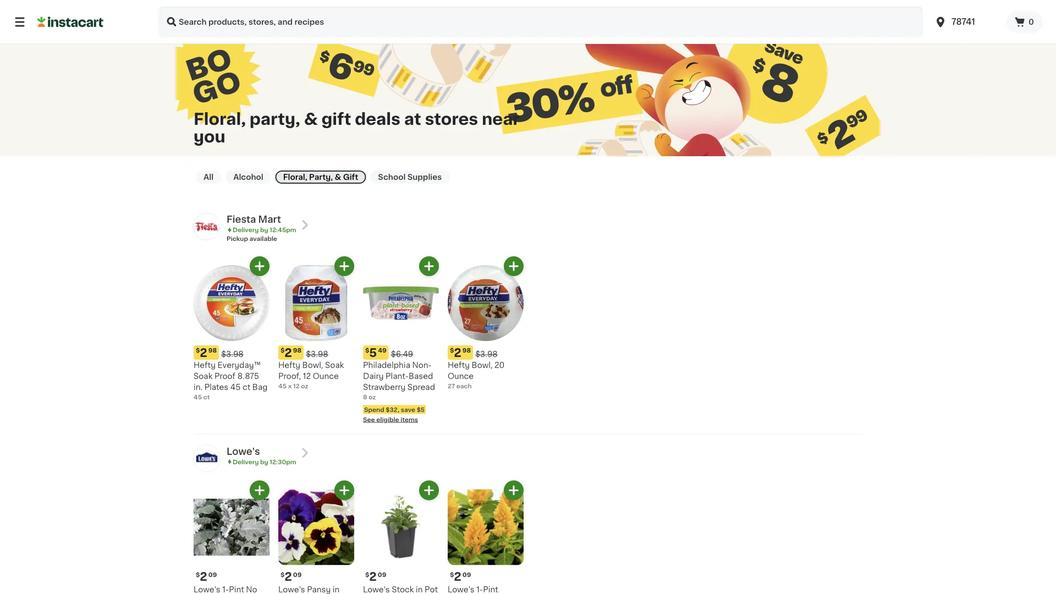 Task type: locate. For each thing, give the bounding box(es) containing it.
1- left no
[[222, 585, 229, 593]]

1 98 from the left
[[208, 347, 217, 353]]

by left 12:30pm
[[260, 459, 268, 465]]

0 vertical spatial item carousel region
[[178, 256, 862, 429]]

floral, inside floral, party, & gift deals at stores near you
[[194, 111, 246, 127]]

you
[[194, 129, 225, 144]]

45 left x
[[278, 383, 287, 389]]

available
[[249, 236, 277, 242]]

lowe's inside lowe's 1-pint
[[448, 585, 474, 593]]

& for gift
[[304, 111, 318, 127]]

1 horizontal spatial $3.98
[[306, 350, 328, 358]]

4 $ 2 09 from the left
[[450, 571, 471, 582]]

in for pansy
[[333, 585, 339, 593]]

$
[[196, 347, 200, 353], [281, 347, 285, 353], [365, 347, 369, 353], [450, 347, 454, 353], [196, 571, 200, 577], [281, 571, 285, 577], [365, 571, 369, 577], [450, 571, 454, 577]]

spread
[[407, 383, 435, 391]]

1 horizontal spatial 98
[[293, 347, 302, 353]]

lowe's left stock
[[363, 585, 390, 593]]

2
[[200, 347, 207, 358], [285, 347, 292, 358], [454, 347, 461, 358], [200, 571, 207, 582], [285, 571, 292, 582], [369, 571, 377, 582], [454, 571, 461, 582]]

school supplies
[[378, 173, 442, 181]]

09 up lowe's 1-pint no
[[208, 571, 217, 577]]

fiesta
[[227, 215, 256, 224]]

hefty inside "$ 2 98 $3.98 hefty everyday™ soak proof 8.875 in. plates 45 ct bag 45 ct"
[[194, 361, 216, 369]]

add image
[[253, 259, 266, 273], [507, 259, 521, 273], [253, 483, 266, 497], [422, 483, 436, 497], [507, 483, 521, 497]]

$ 2 09 up "lowe's pansy in"
[[281, 571, 302, 582]]

ct down 8.875
[[243, 383, 250, 391]]

0 vertical spatial soak
[[325, 361, 344, 369]]

2 hefty from the left
[[278, 361, 300, 369]]

0 horizontal spatial ounce
[[313, 372, 339, 380]]

78741
[[952, 18, 975, 26]]

2 delivery from the top
[[233, 459, 259, 465]]

0 horizontal spatial ct
[[203, 394, 210, 400]]

$3.98
[[221, 350, 244, 358], [306, 350, 328, 358], [475, 350, 498, 358]]

$3.98 up hefty bowl, soak proof, 12 ounce 45 x 12 oz at the bottom
[[306, 350, 328, 358]]

1 horizontal spatial ounce
[[448, 372, 474, 380]]

0 vertical spatial oz
[[301, 383, 308, 389]]

stores
[[425, 111, 478, 127]]

$ left 49
[[365, 347, 369, 353]]

delivery for delivery by 12:30pm
[[233, 459, 259, 465]]

$ up "lowe's pansy in"
[[281, 571, 285, 577]]

2 bowl, from the left
[[472, 361, 493, 369]]

eligible
[[376, 416, 399, 422]]

ct down plates
[[203, 394, 210, 400]]

bowl, inside $ 2 98 $3.98 hefty bowl, 20 ounce 27 each
[[472, 361, 493, 369]]

12 right x
[[293, 383, 300, 389]]

plates
[[204, 383, 228, 391]]

gift
[[321, 111, 351, 127]]

product group
[[194, 256, 270, 402], [278, 256, 354, 391], [363, 256, 439, 424], [448, 256, 524, 391], [194, 480, 270, 594], [278, 480, 354, 594], [363, 480, 439, 594], [448, 480, 524, 594]]

ounce right the proof,
[[313, 372, 339, 380]]

$ up in.
[[196, 347, 200, 353]]

45
[[278, 383, 287, 389], [230, 383, 241, 391], [194, 394, 202, 400]]

hefty up the proof,
[[278, 361, 300, 369]]

1 $3.98 from the left
[[221, 350, 244, 358]]

0 horizontal spatial $2.98 original price: $3.98 element
[[194, 345, 270, 360]]

98 for 2
[[293, 347, 302, 353]]

1 horizontal spatial ct
[[243, 383, 250, 391]]

1 by from the top
[[260, 227, 268, 233]]

1 horizontal spatial hefty
[[278, 361, 300, 369]]

2 horizontal spatial 98
[[463, 347, 471, 353]]

delivery up pickup available
[[233, 227, 259, 233]]

2 in from the left
[[416, 585, 423, 593]]

$2.98 original price: $3.98 element up the 20 on the left bottom of page
[[448, 345, 524, 360]]

$ up lowe's 1-pint no
[[196, 571, 200, 577]]

3 $3.98 from the left
[[475, 350, 498, 358]]

1 horizontal spatial bowl,
[[472, 361, 493, 369]]

0 horizontal spatial 45
[[194, 394, 202, 400]]

1 hefty from the left
[[194, 361, 216, 369]]

floral, up you
[[194, 111, 246, 127]]

2 pint from the left
[[483, 585, 498, 593]]

party,
[[250, 111, 300, 127]]

ounce
[[313, 372, 339, 380], [448, 372, 474, 380]]

98 inside the $ 2 98
[[293, 347, 302, 353]]

1 horizontal spatial pint
[[483, 585, 498, 593]]

98 up proof
[[208, 347, 217, 353]]

0 horizontal spatial in
[[333, 585, 339, 593]]

45 down proof
[[230, 383, 241, 391]]

proof,
[[278, 372, 301, 380]]

0 horizontal spatial 1-
[[222, 585, 229, 593]]

lowe's inside lowe's stock in pot
[[363, 585, 390, 593]]

$ 2 09
[[196, 571, 217, 582], [281, 571, 302, 582], [365, 571, 386, 582], [450, 571, 471, 582]]

bowl, inside hefty bowl, soak proof, 12 ounce 45 x 12 oz
[[302, 361, 323, 369]]

1 vertical spatial 12
[[293, 383, 300, 389]]

2 horizontal spatial hefty
[[448, 361, 470, 369]]

1 $2.98 original price: $3.98 element from the left
[[194, 345, 270, 360]]

item carousel region
[[178, 256, 862, 429], [178, 480, 862, 594]]

1 in from the left
[[333, 585, 339, 593]]

1 vertical spatial floral,
[[283, 173, 307, 181]]

floral, left party,
[[283, 173, 307, 181]]

45 inside hefty bowl, soak proof, 12 ounce 45 x 12 oz
[[278, 383, 287, 389]]

in
[[333, 585, 339, 593], [416, 585, 423, 593]]

1 vertical spatial oz
[[369, 394, 376, 400]]

pickup
[[227, 236, 248, 242]]

2 by from the top
[[260, 459, 268, 465]]

1 09 from the left
[[208, 571, 217, 577]]

1 vertical spatial ct
[[203, 394, 210, 400]]

stock
[[392, 585, 414, 593]]

deals
[[355, 111, 400, 127]]

hefty
[[194, 361, 216, 369], [278, 361, 300, 369], [448, 361, 470, 369]]

$6.49
[[391, 350, 413, 358]]

$3.98 inside "$ 2 98 $3.98 hefty everyday™ soak proof 8.875 in. plates 45 ct bag 45 ct"
[[221, 350, 244, 358]]

1 horizontal spatial 1-
[[476, 585, 483, 593]]

& left 'gift'
[[304, 111, 318, 127]]

1-
[[222, 585, 229, 593], [476, 585, 483, 593]]

$ 2 09 up lowe's 1-pint no
[[196, 571, 217, 582]]

pint inside lowe's 1-pint
[[483, 585, 498, 593]]

$ up the proof,
[[281, 347, 285, 353]]

09 up lowe's 1-pint
[[463, 571, 471, 577]]

pansy
[[307, 585, 331, 593]]

0 vertical spatial by
[[260, 227, 268, 233]]

09 up "lowe's pansy in"
[[293, 571, 302, 577]]

12:45pm
[[270, 227, 296, 233]]

instacart logo image
[[37, 15, 103, 29]]

2 ounce from the left
[[448, 372, 474, 380]]

hefty up in.
[[194, 361, 216, 369]]

1 horizontal spatial 12
[[303, 372, 311, 380]]

lowe's inside "lowe's pansy in"
[[278, 585, 305, 593]]

add image for lowe's 1-pint
[[507, 483, 521, 497]]

98 up the proof,
[[293, 347, 302, 353]]

2 $ 2 09 from the left
[[281, 571, 302, 582]]

98 inside "$ 2 98 $3.98 hefty everyday™ soak proof 8.875 in. plates 45 ct bag 45 ct"
[[208, 347, 217, 353]]

0 vertical spatial delivery
[[233, 227, 259, 233]]

in right pansy
[[333, 585, 339, 593]]

$32,
[[386, 406, 399, 413]]

oz right x
[[301, 383, 308, 389]]

fiesta mart
[[227, 215, 281, 224]]

hefty inside hefty bowl, soak proof, 12 ounce 45 x 12 oz
[[278, 361, 300, 369]]

1 pint from the left
[[229, 585, 244, 593]]

pint for lowe's 1-pint
[[483, 585, 498, 593]]

45 down in.
[[194, 394, 202, 400]]

1 78741 button from the left
[[927, 7, 1007, 37]]

1 vertical spatial item carousel region
[[178, 480, 862, 594]]

add image inside the product group
[[422, 259, 436, 273]]

09 up lowe's stock in pot
[[378, 571, 386, 577]]

pint for lowe's 1-pint no
[[229, 585, 244, 593]]

in.
[[194, 383, 202, 391]]

lowe's up delivery by 12:30pm
[[227, 447, 260, 456]]

09
[[208, 571, 217, 577], [293, 571, 302, 577], [378, 571, 386, 577], [463, 571, 471, 577]]

2 09 from the left
[[293, 571, 302, 577]]

3 98 from the left
[[463, 347, 471, 353]]

by up available
[[260, 227, 268, 233]]

pint inside lowe's 1-pint no
[[229, 585, 244, 593]]

None search field
[[158, 7, 923, 37]]

3 $ 2 09 from the left
[[365, 571, 386, 582]]

$2.98 original price: $3.98 element
[[194, 345, 270, 360], [278, 345, 354, 360], [448, 345, 524, 360]]

2 up in.
[[200, 347, 207, 358]]

2 $2.98 original price: $3.98 element from the left
[[278, 345, 354, 360]]

lowe's left no
[[194, 585, 220, 593]]

$ up 27
[[450, 347, 454, 353]]

in inside lowe's stock in pot
[[416, 585, 423, 593]]

$ 2 98 $3.98 hefty everyday™ soak proof 8.875 in. plates 45 ct bag 45 ct
[[194, 347, 268, 400]]

$5.49 original price: $6.49 element
[[363, 345, 439, 360]]

12 right the proof,
[[303, 372, 311, 380]]

in left 'pot' at the bottom left
[[416, 585, 423, 593]]

3 09 from the left
[[378, 571, 386, 577]]

1 bowl, from the left
[[302, 361, 323, 369]]

$ 2 09 up lowe's stock in pot
[[365, 571, 386, 582]]

$ 2 09 for lowe's pansy in
[[281, 571, 302, 582]]

1 horizontal spatial floral,
[[283, 173, 307, 181]]

2 horizontal spatial $2.98 original price: $3.98 element
[[448, 345, 524, 360]]

floral, party, & gift
[[283, 173, 358, 181]]

1 ounce from the left
[[313, 372, 339, 380]]

1- inside lowe's 1-pint no
[[222, 585, 229, 593]]

$3.98 inside $ 2 98 $3.98 hefty bowl, 20 ounce 27 each
[[475, 350, 498, 358]]

2 horizontal spatial 45
[[278, 383, 287, 389]]

lowe's inside lowe's 1-pint no
[[194, 585, 220, 593]]

4 09 from the left
[[463, 571, 471, 577]]

0 horizontal spatial oz
[[301, 383, 308, 389]]

2 up lowe's 1-pint no
[[200, 571, 207, 582]]

$2.98 original price: $3.98 element for everyday™
[[194, 345, 270, 360]]

3 $2.98 original price: $3.98 element from the left
[[448, 345, 524, 360]]

floral,
[[194, 111, 246, 127], [283, 173, 307, 181]]

ounce inside hefty bowl, soak proof, 12 ounce 45 x 12 oz
[[313, 372, 339, 380]]

gift
[[343, 173, 358, 181]]

3 hefty from the left
[[448, 361, 470, 369]]

$2.98 original price: $3.98 element up everyday™ at bottom left
[[194, 345, 270, 360]]

0 horizontal spatial floral,
[[194, 111, 246, 127]]

$ inside "$ 2 98 $3.98 hefty everyday™ soak proof 8.875 in. plates 45 ct bag 45 ct"
[[196, 347, 200, 353]]

oz inside $ 5 49 $6.49 philadelphia non- dairy plant-based strawberry spread 8 oz
[[369, 394, 376, 400]]

save
[[401, 406, 415, 413]]

2 horizontal spatial $3.98
[[475, 350, 498, 358]]

0 horizontal spatial soak
[[194, 372, 213, 380]]

12
[[303, 372, 311, 380], [293, 383, 300, 389]]

lowe's 1-pint no
[[194, 585, 257, 594]]

1 1- from the left
[[222, 585, 229, 593]]

0 horizontal spatial bowl,
[[302, 361, 323, 369]]

add image
[[337, 259, 351, 273], [422, 259, 436, 273], [337, 483, 351, 497]]

0 vertical spatial 12
[[303, 372, 311, 380]]

2 98 from the left
[[293, 347, 302, 353]]

1- inside lowe's 1-pint
[[476, 585, 483, 593]]

0 vertical spatial floral,
[[194, 111, 246, 127]]

$ 2 09 for lowe's 1-pint
[[450, 571, 471, 582]]

0 horizontal spatial &
[[304, 111, 318, 127]]

$3.98 up everyday™ at bottom left
[[221, 350, 244, 358]]

by for 12:30pm
[[260, 459, 268, 465]]

0 horizontal spatial $3.98
[[221, 350, 244, 358]]

oz
[[301, 383, 308, 389], [369, 394, 376, 400]]

2 item carousel region from the top
[[178, 480, 862, 594]]

2 up 27
[[454, 347, 461, 358]]

09 for lowe's stock in pot
[[378, 571, 386, 577]]

98 inside $ 2 98 $3.98 hefty bowl, 20 ounce 27 each
[[463, 347, 471, 353]]

20
[[495, 361, 505, 369]]

lowe's
[[227, 447, 260, 456], [194, 585, 220, 593], [278, 585, 305, 593], [363, 585, 390, 593], [448, 585, 474, 593]]

$3.98 up the 20 on the left bottom of page
[[475, 350, 498, 358]]

items
[[401, 416, 418, 422]]

0 vertical spatial &
[[304, 111, 318, 127]]

1 horizontal spatial soak
[[325, 361, 344, 369]]

1 item carousel region from the top
[[178, 256, 862, 429]]

1 delivery from the top
[[233, 227, 259, 233]]

2 1- from the left
[[476, 585, 483, 593]]

oz right 8
[[369, 394, 376, 400]]

1- for lowe's 1-pint
[[476, 585, 483, 593]]

party,
[[309, 173, 333, 181]]

hefty up each
[[448, 361, 470, 369]]

& for gift
[[335, 173, 341, 181]]

& inside floral, party, & gift deals at stores near you
[[304, 111, 318, 127]]

delivery
[[233, 227, 259, 233], [233, 459, 259, 465]]

98 up each
[[463, 347, 471, 353]]

lowe's 1-pint
[[448, 585, 501, 594]]

1 vertical spatial by
[[260, 459, 268, 465]]

all
[[204, 173, 213, 181]]

in inside "lowe's pansy in"
[[333, 585, 339, 593]]

soak inside hefty bowl, soak proof, 12 ounce 45 x 12 oz
[[325, 361, 344, 369]]

hefty for hefty everyday™ soak proof 8.875 in. plates 45 ct bag
[[194, 361, 216, 369]]

$ 2 09 up lowe's 1-pint
[[450, 571, 471, 582]]

27
[[448, 383, 455, 389]]

0 horizontal spatial 12
[[293, 383, 300, 389]]

$3.98 for ounce
[[475, 350, 498, 358]]

1 horizontal spatial 45
[[230, 383, 241, 391]]

0 horizontal spatial pint
[[229, 585, 244, 593]]

philadelphia
[[363, 361, 410, 369]]

pot
[[425, 585, 438, 593]]

2 inside $ 2 98 $3.98 hefty bowl, 20 ounce 27 each
[[454, 347, 461, 358]]

delivery left 12:30pm
[[233, 459, 259, 465]]

lowe's left pansy
[[278, 585, 305, 593]]

floral, party, & gift link
[[275, 171, 366, 184]]

8.875
[[237, 372, 259, 380]]

& left gift
[[335, 173, 341, 181]]

lowe's for lowe's 1-pint no
[[194, 585, 220, 593]]

0 horizontal spatial 98
[[208, 347, 217, 353]]

soak
[[325, 361, 344, 369], [194, 372, 213, 380]]

pint
[[229, 585, 244, 593], [483, 585, 498, 593]]

1- right 'pot' at the bottom left
[[476, 585, 483, 593]]

1 horizontal spatial oz
[[369, 394, 376, 400]]

add image for hefty bowl, 20 ounce
[[507, 259, 521, 273]]

1 vertical spatial delivery
[[233, 459, 259, 465]]

lowe's right 'pot' at the bottom left
[[448, 585, 474, 593]]

&
[[304, 111, 318, 127], [335, 173, 341, 181]]

floral, inside floral, party, & gift link
[[283, 173, 307, 181]]

$3.98 for proof
[[221, 350, 244, 358]]

by
[[260, 227, 268, 233], [260, 459, 268, 465]]

1 $ 2 09 from the left
[[196, 571, 217, 582]]

1 horizontal spatial $2.98 original price: $3.98 element
[[278, 345, 354, 360]]

soak inside "$ 2 98 $3.98 hefty everyday™ soak proof 8.875 in. plates 45 ct bag 45 ct"
[[194, 372, 213, 380]]

bowl,
[[302, 361, 323, 369], [472, 361, 493, 369]]

1 horizontal spatial &
[[335, 173, 341, 181]]

hefty inside $ 2 98 $3.98 hefty bowl, 20 ounce 27 each
[[448, 361, 470, 369]]

0 horizontal spatial hefty
[[194, 361, 216, 369]]

1 vertical spatial soak
[[194, 372, 213, 380]]

98
[[208, 347, 217, 353], [293, 347, 302, 353], [463, 347, 471, 353]]

ounce up each
[[448, 372, 474, 380]]

ounce inside $ 2 98 $3.98 hefty bowl, 20 ounce 27 each
[[448, 372, 474, 380]]

$ 2 09 for lowe's 1-pint no
[[196, 571, 217, 582]]

no
[[246, 585, 257, 593]]

ct
[[243, 383, 250, 391], [203, 394, 210, 400]]

1 horizontal spatial in
[[416, 585, 423, 593]]

78741 button
[[927, 7, 1007, 37], [934, 7, 1000, 37]]

dairy
[[363, 372, 384, 380]]

98 for hefty bowl, 20 ounce
[[463, 347, 471, 353]]

1 vertical spatial &
[[335, 173, 341, 181]]

$2.98 original price: $3.98 element up hefty bowl, soak proof, 12 ounce 45 x 12 oz at the bottom
[[278, 345, 354, 360]]

lowe's for lowe's pansy in
[[278, 585, 305, 593]]



Task type: vqa. For each thing, say whether or not it's contained in the screenshot.
The 'Creme'
no



Task type: describe. For each thing, give the bounding box(es) containing it.
lowe's for lowe's 1-pint
[[448, 585, 474, 593]]

floral, party, & gift deals at stores near you main content
[[0, 0, 1056, 594]]

lowe's for lowe's stock in pot
[[363, 585, 390, 593]]

supplies
[[407, 173, 442, 181]]

floral, for floral, party, & gift deals at stores near you
[[194, 111, 246, 127]]

$2.98 original price: $3.98 element for bowl,
[[448, 345, 524, 360]]

fiesta mart image
[[194, 213, 220, 240]]

item carousel region for fiesta mart
[[178, 256, 862, 429]]

2 up lowe's stock in pot
[[369, 571, 377, 582]]

lowe's pansy in
[[278, 585, 339, 594]]

proof
[[214, 372, 235, 380]]

by for 12:45pm
[[260, 227, 268, 233]]

$ inside $ 2 98 $3.98 hefty bowl, 20 ounce 27 each
[[450, 347, 454, 353]]

in for stock
[[416, 585, 423, 593]]

$ 2 98 $3.98 hefty bowl, 20 ounce 27 each
[[448, 347, 505, 389]]

$ 2 98
[[281, 347, 302, 358]]

spend $32, save $5 see eligible items
[[363, 406, 425, 422]]

delivery for delivery by 12:45pm
[[233, 227, 259, 233]]

based
[[409, 372, 433, 380]]

8
[[363, 394, 367, 400]]

each
[[456, 383, 472, 389]]

1- for lowe's 1-pint no
[[222, 585, 229, 593]]

12:30pm
[[270, 459, 296, 465]]

product group containing 5
[[363, 256, 439, 424]]

hefty for hefty bowl, 20 ounce
[[448, 361, 470, 369]]

see
[[363, 416, 375, 422]]

$ 2 09 for lowe's stock in pot
[[365, 571, 386, 582]]

$2.98 original price: $3.98 element for ounce
[[278, 345, 354, 360]]

$ up lowe's 1-pint
[[450, 571, 454, 577]]

floral, for floral, party, & gift
[[283, 173, 307, 181]]

09 for lowe's 1-pint
[[463, 571, 471, 577]]

lowe's stock in pot
[[363, 585, 438, 594]]

plant-
[[386, 372, 409, 380]]

at
[[404, 111, 421, 127]]

non-
[[412, 361, 432, 369]]

$ 5 49 $6.49 philadelphia non- dairy plant-based strawberry spread 8 oz
[[363, 347, 435, 400]]

delivery by 12:45pm
[[233, 227, 296, 233]]

5
[[369, 347, 377, 358]]

2 up "lowe's pansy in"
[[285, 571, 292, 582]]

spend
[[364, 406, 384, 413]]

alcohol link
[[226, 171, 271, 184]]

2 78741 button from the left
[[934, 7, 1000, 37]]

floral, party, & gift deals at stores near you
[[194, 111, 520, 144]]

09 for lowe's pansy in
[[293, 571, 302, 577]]

all link
[[196, 171, 221, 184]]

Search field
[[158, 7, 923, 37]]

2 up the proof,
[[285, 347, 292, 358]]

hefty bowl, soak proof, 12 ounce 45 x 12 oz
[[278, 361, 344, 389]]

$ inside the $ 2 98
[[281, 347, 285, 353]]

$ up lowe's stock in pot
[[365, 571, 369, 577]]

bag
[[252, 383, 268, 391]]

school
[[378, 173, 406, 181]]

add image for hefty everyday™ soak proof 8.875 in. plates 45 ct bag
[[253, 259, 266, 273]]

everyday™
[[218, 361, 261, 369]]

item carousel region for lowe's
[[178, 480, 862, 594]]

2 up lowe's 1-pint
[[454, 571, 461, 582]]

delivery by 12:30pm
[[233, 459, 296, 465]]

2 $3.98 from the left
[[306, 350, 328, 358]]

0 vertical spatial ct
[[243, 383, 250, 391]]

0 button
[[1007, 11, 1043, 33]]

09 for lowe's 1-pint no
[[208, 571, 217, 577]]

oz inside hefty bowl, soak proof, 12 ounce 45 x 12 oz
[[301, 383, 308, 389]]

school supplies link
[[370, 171, 450, 184]]

pickup available
[[227, 236, 277, 242]]

lowe's image
[[194, 445, 220, 472]]

98 for hefty everyday™ soak proof 8.875 in. plates 45 ct bag
[[208, 347, 217, 353]]

0
[[1029, 18, 1034, 26]]

$5
[[417, 406, 425, 413]]

strawberry
[[363, 383, 406, 391]]

lowe's for lowe's
[[227, 447, 260, 456]]

add image for lowe's stock in pot
[[422, 483, 436, 497]]

near
[[482, 111, 520, 127]]

add image for $6.49
[[337, 259, 351, 273]]

alcohol
[[233, 173, 263, 181]]

mart
[[258, 215, 281, 224]]

add image for lowe's 1-pint no
[[253, 483, 266, 497]]

x
[[288, 383, 292, 389]]

49
[[378, 347, 386, 353]]

add image for 2
[[337, 483, 351, 497]]

$ inside $ 5 49 $6.49 philadelphia non- dairy plant-based strawberry spread 8 oz
[[365, 347, 369, 353]]

2 inside "$ 2 98 $3.98 hefty everyday™ soak proof 8.875 in. plates 45 ct bag 45 ct"
[[200, 347, 207, 358]]



